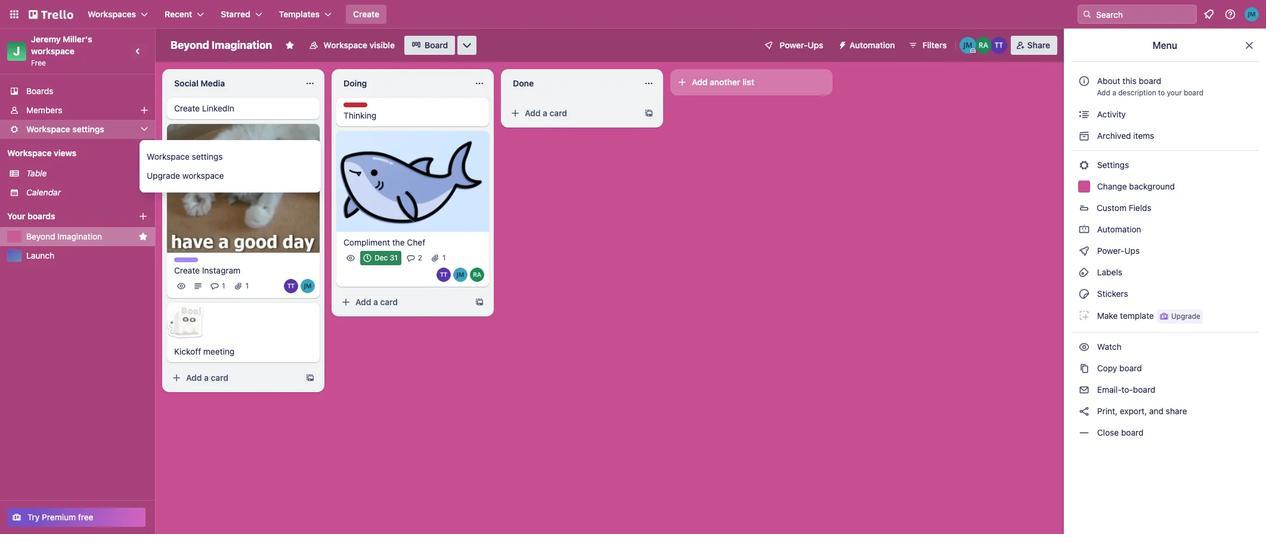 Task type: describe. For each thing, give the bounding box(es) containing it.
about
[[1097, 76, 1120, 86]]

compliment the chef
[[343, 237, 425, 247]]

to
[[1158, 88, 1165, 97]]

add a card for done
[[525, 108, 567, 118]]

Board name text field
[[165, 36, 278, 55]]

add another list button
[[670, 69, 833, 95]]

automation link
[[1071, 220, 1259, 239]]

board up to-
[[1119, 363, 1142, 373]]

starred
[[221, 9, 250, 19]]

sm image for email-to-board
[[1078, 384, 1090, 396]]

sm image for make template
[[1078, 310, 1090, 321]]

sm image for watch
[[1078, 341, 1090, 353]]

filters
[[922, 40, 947, 50]]

beyond imagination inside "board name" text box
[[171, 39, 272, 51]]

terry turtle (terryturtle) image
[[437, 268, 451, 282]]

custom
[[1097, 203, 1126, 213]]

board right your in the right of the page
[[1184, 88, 1203, 97]]

thoughts
[[343, 103, 376, 112]]

customize views image
[[461, 39, 473, 51]]

card for social media
[[211, 373, 228, 383]]

about this board add a description to your board
[[1097, 76, 1203, 97]]

kickoff
[[174, 347, 201, 357]]

workspace settings link
[[140, 147, 335, 166]]

free
[[31, 58, 46, 67]]

upgrade for upgrade
[[1171, 312, 1200, 321]]

calendar
[[26, 187, 61, 197]]

your
[[1167, 88, 1182, 97]]

search image
[[1082, 10, 1092, 19]]

create from template… image for done
[[644, 109, 654, 118]]

jeremy miller's workspace link
[[31, 34, 94, 56]]

settings link
[[1071, 156, 1259, 175]]

export,
[[1120, 406, 1147, 416]]

1 vertical spatial imagination
[[57, 231, 102, 242]]

1 vertical spatial automation
[[1095, 224, 1141, 234]]

create from template… image
[[305, 374, 315, 383]]

another
[[710, 77, 740, 87]]

try
[[27, 512, 40, 522]]

sm image for close board
[[1078, 427, 1090, 439]]

workspace navigation collapse icon image
[[130, 43, 147, 60]]

Social Media text field
[[167, 74, 298, 93]]

power-ups link
[[1071, 242, 1259, 261]]

sm image for settings
[[1078, 159, 1090, 171]]

create for create
[[353, 9, 379, 19]]

power- inside button
[[780, 40, 808, 50]]

table
[[26, 168, 47, 178]]

done
[[513, 78, 534, 88]]

workspace views
[[7, 148, 76, 158]]

boards
[[27, 211, 55, 221]]

0 notifications image
[[1202, 7, 1216, 21]]

labels
[[1095, 267, 1122, 277]]

workspace up upgrade workspace
[[147, 151, 190, 162]]

archived items
[[1095, 131, 1154, 141]]

power-ups button
[[756, 36, 830, 55]]

change
[[1097, 181, 1127, 191]]

board link
[[404, 36, 455, 55]]

color: bold red, title: "thoughts" element
[[343, 103, 376, 112]]

email-to-board
[[1095, 385, 1155, 395]]

calendar link
[[26, 187, 148, 199]]

chef
[[407, 237, 425, 247]]

settings
[[1095, 160, 1129, 170]]

thoughts thinking
[[343, 103, 376, 120]]

boards
[[26, 86, 53, 96]]

ups inside power-ups button
[[808, 40, 823, 50]]

Dec 31 checkbox
[[360, 251, 401, 265]]

add for done
[[525, 108, 541, 118]]

this member is an admin of this board. image
[[970, 48, 975, 54]]

ruby anderson (rubyanderson7) image
[[975, 37, 992, 54]]

1 horizontal spatial terry turtle (terryturtle) image
[[990, 37, 1007, 54]]

your
[[7, 211, 25, 221]]

close board link
[[1071, 423, 1259, 442]]

the
[[392, 237, 405, 247]]

add a card button for done
[[506, 104, 639, 123]]

templates
[[279, 9, 320, 19]]

automation inside button
[[850, 40, 895, 50]]

archived
[[1097, 131, 1131, 141]]

add a card button for doing
[[336, 293, 470, 312]]

add for doing
[[355, 297, 371, 307]]

power-ups inside button
[[780, 40, 823, 50]]

recent
[[165, 9, 192, 19]]

1 vertical spatial jeremy miller (jeremymiller198) image
[[959, 37, 976, 54]]

0 horizontal spatial jeremy miller (jeremymiller198) image
[[301, 279, 315, 294]]

launch link
[[26, 250, 148, 262]]

compliment the chef link
[[343, 237, 482, 249]]

a inside about this board add a description to your board
[[1112, 88, 1116, 97]]

activity
[[1095, 109, 1126, 119]]

change background
[[1095, 181, 1175, 191]]

jeremy miller's workspace free
[[31, 34, 94, 67]]

add a card for social media
[[186, 373, 228, 383]]

sm image for automation
[[1078, 224, 1090, 236]]

stickers
[[1095, 289, 1128, 299]]

1 vertical spatial beyond
[[26, 231, 55, 242]]

starred icon image
[[138, 232, 148, 242]]

media
[[201, 78, 225, 88]]

workspace visible button
[[302, 36, 402, 55]]

stickers link
[[1071, 284, 1259, 304]]

social
[[174, 78, 198, 88]]

boards link
[[0, 82, 155, 101]]

miller's
[[63, 34, 92, 44]]

watch
[[1095, 342, 1124, 352]]

primary element
[[0, 0, 1266, 29]]

2
[[418, 253, 422, 262]]

items
[[1133, 131, 1154, 141]]

this
[[1123, 76, 1137, 86]]

beyond inside "board name" text box
[[171, 39, 209, 51]]

j link
[[7, 42, 26, 61]]

1 vertical spatial power-
[[1097, 246, 1124, 256]]



Task type: locate. For each thing, give the bounding box(es) containing it.
add a card down dec 31 checkbox
[[355, 297, 398, 307]]

1 vertical spatial workspace settings
[[147, 151, 223, 162]]

share
[[1166, 406, 1187, 416]]

create linkedin link
[[174, 103, 312, 114]]

create from template… image
[[644, 109, 654, 118], [475, 297, 484, 307]]

2 horizontal spatial add a card button
[[506, 104, 639, 123]]

sm image for activity
[[1078, 109, 1090, 120]]

0 horizontal spatial ups
[[808, 40, 823, 50]]

print,
[[1097, 406, 1118, 416]]

create linkedin
[[174, 103, 234, 113]]

sm image inside labels link
[[1078, 267, 1090, 278]]

0 vertical spatial add a card
[[525, 108, 567, 118]]

1 sm image from the top
[[1078, 159, 1090, 171]]

your boards
[[7, 211, 55, 221]]

board down export,
[[1121, 428, 1144, 438]]

imagination down starred popup button
[[212, 39, 272, 51]]

add a card for doing
[[355, 297, 398, 307]]

add a card button for social media
[[167, 369, 301, 388]]

add down kickoff
[[186, 373, 202, 383]]

1 horizontal spatial add a card button
[[336, 293, 470, 312]]

card for doing
[[380, 297, 398, 307]]

terry turtle (terryturtle) image
[[990, 37, 1007, 54], [284, 279, 298, 294]]

sm image for power-ups
[[1078, 245, 1090, 257]]

0 vertical spatial beyond
[[171, 39, 209, 51]]

add down done at the top
[[525, 108, 541, 118]]

2 horizontal spatial 1
[[443, 253, 446, 262]]

1 horizontal spatial imagination
[[212, 39, 272, 51]]

0 vertical spatial settings
[[72, 124, 104, 134]]

add a card button down 31
[[336, 293, 470, 312]]

board up the to
[[1139, 76, 1161, 86]]

sm image inside 'power-ups' link
[[1078, 245, 1090, 257]]

0 vertical spatial upgrade
[[147, 171, 180, 181]]

1 vertical spatial add a card
[[355, 297, 398, 307]]

settings up upgrade workspace
[[192, 151, 223, 162]]

open information menu image
[[1224, 8, 1236, 20]]

0 horizontal spatial power-ups
[[780, 40, 823, 50]]

create inside create linkedin link
[[174, 103, 200, 113]]

add a card down kickoff meeting
[[186, 373, 228, 383]]

ups inside 'power-ups' link
[[1124, 246, 1140, 256]]

sm image left print,
[[1078, 406, 1090, 417]]

terry turtle (terryturtle) image right "this member is an admin of this board." icon
[[990, 37, 1007, 54]]

0 horizontal spatial create from template… image
[[475, 297, 484, 307]]

sm image left watch
[[1078, 341, 1090, 353]]

sm image inside close board link
[[1078, 427, 1090, 439]]

make
[[1097, 311, 1118, 321]]

free
[[78, 512, 93, 522]]

workspace inside 'popup button'
[[26, 124, 70, 134]]

archived items link
[[1071, 126, 1259, 146]]

create up workspace visible
[[353, 9, 379, 19]]

0 vertical spatial jeremy miller (jeremymiller198) image
[[1245, 7, 1259, 21]]

create down social
[[174, 103, 200, 113]]

1 horizontal spatial card
[[380, 297, 398, 307]]

sm image left the activity
[[1078, 109, 1090, 120]]

upgrade down stickers link
[[1171, 312, 1200, 321]]

a for doing
[[373, 297, 378, 307]]

copy board link
[[1071, 359, 1259, 378]]

visible
[[370, 40, 395, 50]]

1 horizontal spatial add a card
[[355, 297, 398, 307]]

sm image inside automation button
[[833, 36, 850, 52]]

2 vertical spatial add a card button
[[167, 369, 301, 388]]

2 vertical spatial jeremy miller (jeremymiller198) image
[[301, 279, 315, 294]]

0 horizontal spatial card
[[211, 373, 228, 383]]

1 horizontal spatial 1
[[245, 282, 249, 291]]

imagination inside "board name" text box
[[212, 39, 272, 51]]

print, export, and share link
[[1071, 402, 1259, 421]]

sm image left close
[[1078, 427, 1090, 439]]

workspace inside upgrade workspace link
[[182, 171, 224, 181]]

beyond imagination down starred
[[171, 39, 272, 51]]

automation button
[[833, 36, 902, 55]]

power- up add another list button
[[780, 40, 808, 50]]

create inside create button
[[353, 9, 379, 19]]

0 vertical spatial workspace
[[31, 46, 75, 56]]

email-to-board link
[[1071, 380, 1259, 400]]

sm image for stickers
[[1078, 288, 1090, 300]]

close
[[1097, 428, 1119, 438]]

1 vertical spatial upgrade
[[1171, 312, 1200, 321]]

recent button
[[157, 5, 211, 24]]

1 vertical spatial card
[[380, 297, 398, 307]]

workspaces
[[88, 9, 136, 19]]

1 horizontal spatial upgrade
[[1171, 312, 1200, 321]]

add inside button
[[692, 77, 708, 87]]

0 horizontal spatial imagination
[[57, 231, 102, 242]]

ruby anderson (rubyanderson7) image
[[470, 268, 484, 282]]

Done text field
[[506, 74, 637, 93]]

sm image right power-ups button
[[833, 36, 850, 52]]

meeting
[[203, 347, 235, 357]]

Doing text field
[[336, 74, 468, 93]]

create button
[[346, 5, 387, 24]]

automation left filters button at the top
[[850, 40, 895, 50]]

try premium free
[[27, 512, 93, 522]]

0 vertical spatial power-
[[780, 40, 808, 50]]

menu
[[1153, 40, 1177, 51]]

1 vertical spatial workspace
[[182, 171, 224, 181]]

1 for 1
[[245, 282, 249, 291]]

1 vertical spatial add a card button
[[336, 293, 470, 312]]

2 vertical spatial card
[[211, 373, 228, 383]]

add board image
[[138, 212, 148, 221]]

upgrade button
[[1157, 310, 1203, 324]]

your boards with 2 items element
[[7, 209, 120, 224]]

create instagram
[[174, 266, 240, 276]]

0 vertical spatial imagination
[[212, 39, 272, 51]]

0 vertical spatial add a card button
[[506, 104, 639, 123]]

a down done text field
[[543, 108, 547, 118]]

add another list
[[692, 77, 754, 87]]

activity link
[[1071, 105, 1259, 124]]

sm image for copy board
[[1078, 363, 1090, 375]]

workspace down jeremy
[[31, 46, 75, 56]]

add left another
[[692, 77, 708, 87]]

settings
[[72, 124, 104, 134], [192, 151, 223, 162]]

0 vertical spatial terry turtle (terryturtle) image
[[990, 37, 1007, 54]]

create for create linkedin
[[174, 103, 200, 113]]

sm image inside print, export, and share link
[[1078, 406, 1090, 417]]

change background link
[[1071, 177, 1259, 196]]

a for social media
[[204, 373, 209, 383]]

views
[[54, 148, 76, 158]]

a down dec 31 checkbox
[[373, 297, 378, 307]]

2 horizontal spatial add a card
[[525, 108, 567, 118]]

1 horizontal spatial power-ups
[[1095, 246, 1142, 256]]

1 vertical spatial create from template… image
[[475, 297, 484, 307]]

upgrade workspace
[[147, 171, 224, 181]]

add inside about this board add a description to your board
[[1097, 88, 1110, 97]]

templates button
[[272, 5, 339, 24]]

1 horizontal spatial ups
[[1124, 246, 1140, 256]]

power- up the "labels"
[[1097, 246, 1124, 256]]

sm image
[[1078, 159, 1090, 171], [1078, 224, 1090, 236], [1078, 245, 1090, 257], [1078, 267, 1090, 278], [1078, 288, 1090, 300], [1078, 384, 1090, 396]]

0 horizontal spatial settings
[[72, 124, 104, 134]]

5 sm image from the top
[[1078, 288, 1090, 300]]

sm image left copy
[[1078, 363, 1090, 375]]

board
[[425, 40, 448, 50]]

card down meeting
[[211, 373, 228, 383]]

jeremy miller (jeremymiller198) image
[[1245, 7, 1259, 21], [959, 37, 976, 54], [301, 279, 315, 294]]

1 down instagram
[[222, 282, 225, 291]]

thinking link
[[343, 110, 482, 122]]

color: purple, title: none image
[[174, 258, 198, 263]]

add down dec 31 checkbox
[[355, 297, 371, 307]]

0 vertical spatial workspace settings
[[26, 124, 104, 134]]

pete ghost image
[[166, 303, 204, 341]]

0 horizontal spatial upgrade
[[147, 171, 180, 181]]

automation down the custom fields
[[1095, 224, 1141, 234]]

settings inside 'popup button'
[[72, 124, 104, 134]]

instagram
[[202, 266, 240, 276]]

0 horizontal spatial terry turtle (terryturtle) image
[[284, 279, 298, 294]]

workspace settings inside 'popup button'
[[26, 124, 104, 134]]

1 up terry turtle (terryturtle) image
[[443, 253, 446, 262]]

terry turtle (terryturtle) image down create instagram "link"
[[284, 279, 298, 294]]

sm image inside watch link
[[1078, 341, 1090, 353]]

dec 31
[[375, 253, 398, 262]]

1 horizontal spatial create from template… image
[[644, 109, 654, 118]]

try premium free button
[[7, 508, 146, 527]]

0 horizontal spatial automation
[[850, 40, 895, 50]]

1 horizontal spatial workspace
[[182, 171, 224, 181]]

create instagram link
[[174, 265, 312, 277]]

sm image for labels
[[1078, 267, 1090, 278]]

thinking
[[343, 110, 376, 120]]

linkedin
[[202, 103, 234, 113]]

Search field
[[1092, 5, 1196, 23]]

beyond up launch
[[26, 231, 55, 242]]

beyond
[[171, 39, 209, 51], [26, 231, 55, 242]]

0 vertical spatial power-ups
[[780, 40, 823, 50]]

fields
[[1129, 203, 1151, 213]]

star or unstar board image
[[285, 41, 295, 50]]

description
[[1118, 88, 1156, 97]]

a down about
[[1112, 88, 1116, 97]]

custom fields
[[1097, 203, 1151, 213]]

6 sm image from the top
[[1078, 384, 1090, 396]]

imagination up launch link
[[57, 231, 102, 242]]

upgrade inside button
[[1171, 312, 1200, 321]]

1 vertical spatial beyond imagination
[[26, 231, 102, 242]]

upgrade for upgrade workspace
[[147, 171, 180, 181]]

workspace up table in the left of the page
[[7, 148, 52, 158]]

1 down create instagram "link"
[[245, 282, 249, 291]]

1 horizontal spatial beyond
[[171, 39, 209, 51]]

card down dec 31
[[380, 297, 398, 307]]

sm image inside 'settings' link
[[1078, 159, 1090, 171]]

back to home image
[[29, 5, 73, 24]]

kickoff meeting
[[174, 347, 235, 357]]

kickoff meeting link
[[174, 346, 312, 358]]

1 vertical spatial settings
[[192, 151, 223, 162]]

print, export, and share
[[1095, 406, 1187, 416]]

1 vertical spatial power-ups
[[1095, 246, 1142, 256]]

starred button
[[214, 5, 269, 24]]

board up print, export, and share
[[1133, 385, 1155, 395]]

2 horizontal spatial card
[[550, 108, 567, 118]]

sm image inside stickers link
[[1078, 288, 1090, 300]]

sm image left archived
[[1078, 130, 1090, 142]]

jeremy miller (jeremymiller198) image
[[453, 268, 468, 282]]

table link
[[26, 168, 148, 180]]

0 vertical spatial automation
[[850, 40, 895, 50]]

create inside create instagram "link"
[[174, 266, 200, 276]]

2 vertical spatial create
[[174, 266, 200, 276]]

upgrade up add board image
[[147, 171, 180, 181]]

add a card down done at the top
[[525, 108, 567, 118]]

4 sm image from the top
[[1078, 267, 1090, 278]]

0 vertical spatial ups
[[808, 40, 823, 50]]

sm image inside copy board link
[[1078, 363, 1090, 375]]

sm image
[[833, 36, 850, 52], [1078, 109, 1090, 120], [1078, 130, 1090, 142], [1078, 310, 1090, 321], [1078, 341, 1090, 353], [1078, 363, 1090, 375], [1078, 406, 1090, 417], [1078, 427, 1090, 439]]

watch link
[[1071, 338, 1259, 357]]

workspace inside button
[[323, 40, 367, 50]]

add down about
[[1097, 88, 1110, 97]]

2 vertical spatial add a card
[[186, 373, 228, 383]]

a
[[1112, 88, 1116, 97], [543, 108, 547, 118], [373, 297, 378, 307], [204, 373, 209, 383]]

0 horizontal spatial beyond
[[26, 231, 55, 242]]

workspace settings down 'members' link
[[26, 124, 104, 134]]

create from template… image for doing
[[475, 297, 484, 307]]

workspace down workspace settings link
[[182, 171, 224, 181]]

share button
[[1011, 36, 1057, 55]]

ups down 'automation' link
[[1124, 246, 1140, 256]]

copy
[[1097, 363, 1117, 373]]

workspace down "members"
[[26, 124, 70, 134]]

list
[[742, 77, 754, 87]]

workspace left visible
[[323, 40, 367, 50]]

1 horizontal spatial settings
[[192, 151, 223, 162]]

0 horizontal spatial add a card button
[[167, 369, 301, 388]]

social media
[[174, 78, 225, 88]]

2 sm image from the top
[[1078, 224, 1090, 236]]

add a card button down kickoff meeting link in the left bottom of the page
[[167, 369, 301, 388]]

workspace
[[323, 40, 367, 50], [26, 124, 70, 134], [7, 148, 52, 158], [147, 151, 190, 162]]

upgrade
[[147, 171, 180, 181], [1171, 312, 1200, 321]]

workspace inside "jeremy miller's workspace free"
[[31, 46, 75, 56]]

create down color: purple, title: none image
[[174, 266, 200, 276]]

settings down 'members' link
[[72, 124, 104, 134]]

1 horizontal spatial beyond imagination
[[171, 39, 272, 51]]

0 vertical spatial create from template… image
[[644, 109, 654, 118]]

a down kickoff meeting
[[204, 373, 209, 383]]

beyond imagination link
[[26, 231, 134, 243]]

0 horizontal spatial workspace settings
[[26, 124, 104, 134]]

add a card button down done text field
[[506, 104, 639, 123]]

automation
[[850, 40, 895, 50], [1095, 224, 1141, 234]]

31
[[390, 253, 398, 262]]

template
[[1120, 311, 1154, 321]]

1 horizontal spatial automation
[[1095, 224, 1141, 234]]

sm image inside activity link
[[1078, 109, 1090, 120]]

2 horizontal spatial jeremy miller (jeremymiller198) image
[[1245, 7, 1259, 21]]

ups
[[808, 40, 823, 50], [1124, 246, 1140, 256]]

ups left automation button
[[808, 40, 823, 50]]

members
[[26, 105, 62, 115]]

0 vertical spatial card
[[550, 108, 567, 118]]

card for done
[[550, 108, 567, 118]]

create for create instagram
[[174, 266, 200, 276]]

0 horizontal spatial power-
[[780, 40, 808, 50]]

0 vertical spatial create
[[353, 9, 379, 19]]

1 vertical spatial terry turtle (terryturtle) image
[[284, 279, 298, 294]]

3 sm image from the top
[[1078, 245, 1090, 257]]

sm image inside the email-to-board link
[[1078, 384, 1090, 396]]

sm image left make
[[1078, 310, 1090, 321]]

1 for 2
[[443, 253, 446, 262]]

sm image for archived items
[[1078, 130, 1090, 142]]

card down done text field
[[550, 108, 567, 118]]

1 vertical spatial ups
[[1124, 246, 1140, 256]]

workspace settings up upgrade workspace
[[147, 151, 223, 162]]

1 horizontal spatial workspace settings
[[147, 151, 223, 162]]

1 horizontal spatial power-
[[1097, 246, 1124, 256]]

premium
[[42, 512, 76, 522]]

sm image inside 'automation' link
[[1078, 224, 1090, 236]]

0 horizontal spatial beyond imagination
[[26, 231, 102, 242]]

0 horizontal spatial 1
[[222, 282, 225, 291]]

0 vertical spatial beyond imagination
[[171, 39, 272, 51]]

sm image for print, export, and share
[[1078, 406, 1090, 417]]

0 horizontal spatial workspace
[[31, 46, 75, 56]]

1 vertical spatial create
[[174, 103, 200, 113]]

power-ups
[[780, 40, 823, 50], [1095, 246, 1142, 256]]

and
[[1149, 406, 1164, 416]]

email-
[[1097, 385, 1121, 395]]

background
[[1129, 181, 1175, 191]]

workspace settings
[[26, 124, 104, 134], [147, 151, 223, 162]]

workspaces button
[[81, 5, 155, 24]]

beyond imagination down your boards with 2 items element
[[26, 231, 102, 242]]

close board
[[1095, 428, 1144, 438]]

members link
[[0, 101, 155, 120]]

1 horizontal spatial jeremy miller (jeremymiller198) image
[[959, 37, 976, 54]]

0 horizontal spatial add a card
[[186, 373, 228, 383]]

beyond imagination
[[171, 39, 272, 51], [26, 231, 102, 242]]

a for done
[[543, 108, 547, 118]]

add for social media
[[186, 373, 202, 383]]

beyond down recent popup button
[[171, 39, 209, 51]]

sm image inside "archived items" link
[[1078, 130, 1090, 142]]

doing
[[343, 78, 367, 88]]



Task type: vqa. For each thing, say whether or not it's contained in the screenshot.
Starred Icon to the top
no



